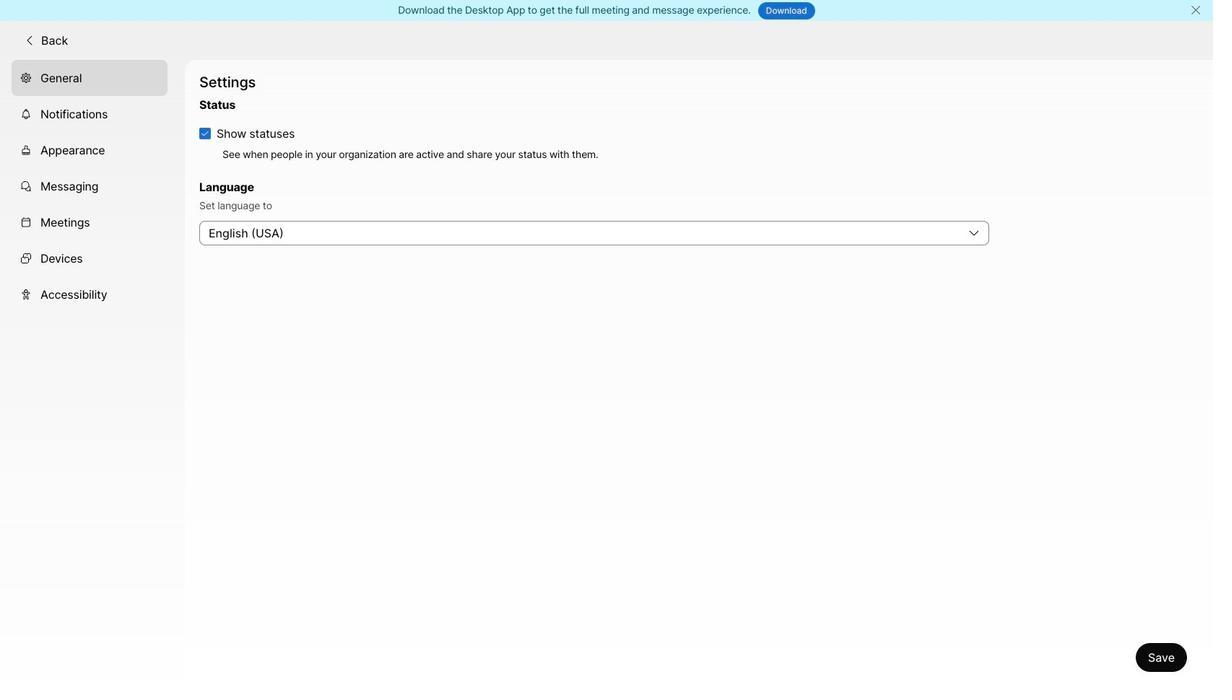 Task type: vqa. For each thing, say whether or not it's contained in the screenshot.
Settings navigation
yes



Task type: describe. For each thing, give the bounding box(es) containing it.
accessibility tab
[[12, 276, 168, 313]]

meetings tab
[[12, 204, 168, 240]]

general tab
[[12, 60, 168, 96]]

appearance tab
[[12, 132, 168, 168]]

cancel_16 image
[[1190, 4, 1202, 16]]

notifications tab
[[12, 96, 168, 132]]

messaging tab
[[12, 168, 168, 204]]



Task type: locate. For each thing, give the bounding box(es) containing it.
devices tab
[[12, 240, 168, 276]]

settings navigation
[[0, 60, 185, 696]]



